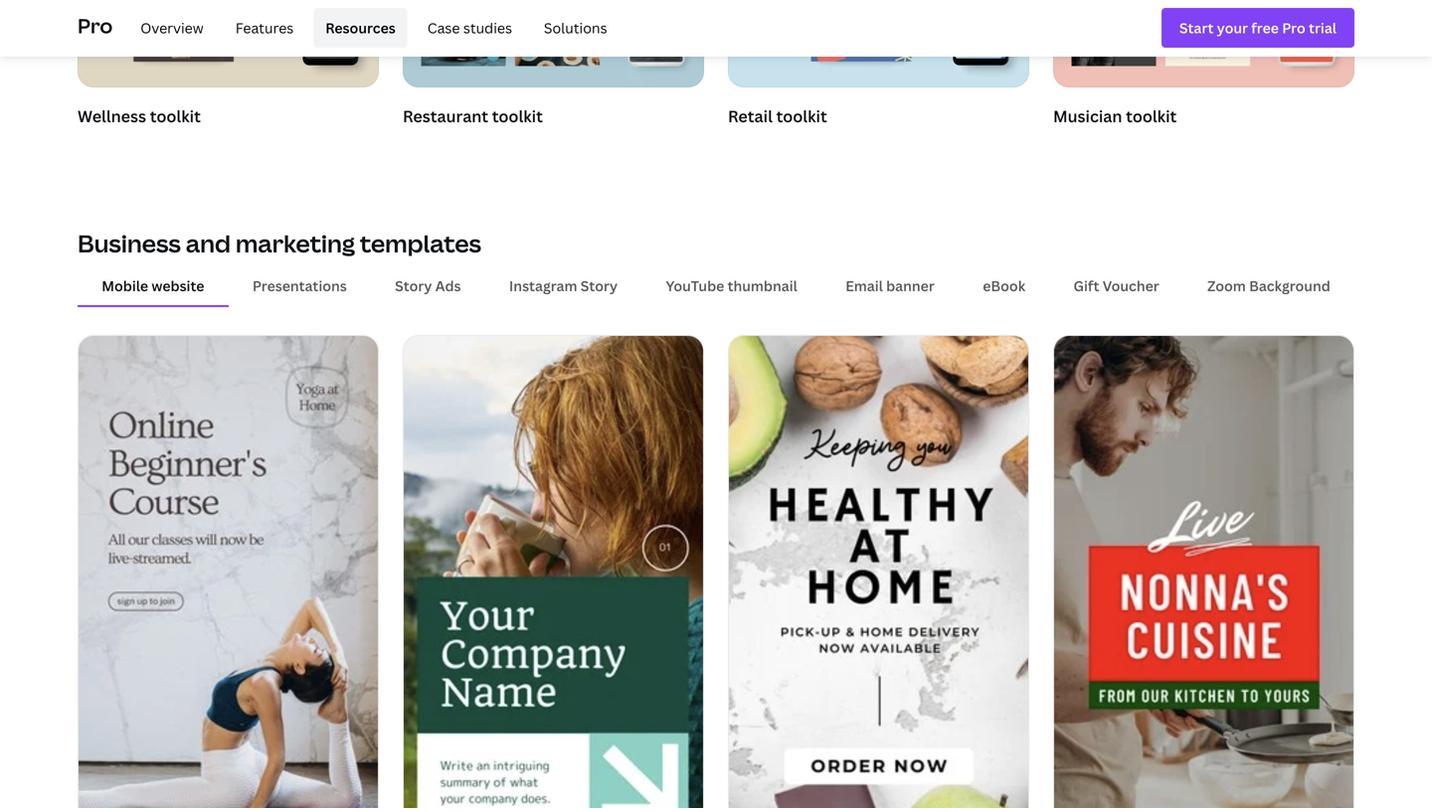 Task type: locate. For each thing, give the bounding box(es) containing it.
toolkit right retail in the top of the page
[[777, 105, 828, 127]]

4 toolkit from the left
[[1127, 105, 1177, 127]]

ebook button
[[959, 267, 1050, 306]]

menu bar
[[121, 8, 620, 48]]

story left the "ads"
[[395, 277, 432, 296]]

1 horizontal spatial story
[[581, 277, 618, 296]]

templates
[[360, 227, 482, 260]]

toolkit for restaurant toolkit
[[492, 105, 543, 127]]

wellness toolkit
[[78, 105, 201, 127]]

restaurant
[[403, 105, 489, 127]]

zoom
[[1208, 277, 1247, 296]]

zoom background button
[[1184, 267, 1355, 306]]

gift voucher button
[[1050, 267, 1184, 306]]

musician toolkit
[[1054, 105, 1177, 127]]

toolkit for musician toolkit
[[1127, 105, 1177, 127]]

instagram story button
[[485, 267, 642, 306]]

email banner
[[846, 277, 935, 296]]

story right instagram on the top of the page
[[581, 277, 618, 296]]

toolkit right wellness
[[150, 105, 201, 127]]

1 toolkit from the left
[[150, 105, 201, 127]]

3 toolkit from the left
[[777, 105, 828, 127]]

toolkit
[[150, 105, 201, 127], [492, 105, 543, 127], [777, 105, 828, 127], [1127, 105, 1177, 127]]

menu bar inside pro element
[[121, 8, 620, 48]]

story
[[395, 277, 432, 296], [581, 277, 618, 296]]

youtube thumbnail button
[[642, 267, 822, 306]]

retail
[[728, 105, 773, 127]]

background
[[1250, 277, 1331, 296]]

restaurant toolkit link
[[403, 0, 705, 133]]

resources link
[[314, 8, 408, 48]]

resources
[[326, 18, 396, 37]]

banner
[[887, 277, 935, 296]]

toolkit right restaurant
[[492, 105, 543, 127]]

mobile website
[[102, 277, 204, 296]]

mobile website button
[[78, 267, 229, 306]]

story ads
[[395, 277, 461, 296]]

2 toolkit from the left
[[492, 105, 543, 127]]

start your free pro trial image
[[1180, 17, 1337, 39]]

thumbnail
[[728, 277, 798, 296]]

0 horizontal spatial story
[[395, 277, 432, 296]]

menu bar containing overview
[[121, 8, 620, 48]]

studies
[[464, 18, 512, 37]]

2 story from the left
[[581, 277, 618, 296]]

presentations button
[[229, 267, 371, 306]]

pro element
[[78, 0, 1355, 56]]

business and marketing templates
[[78, 227, 482, 260]]

1 story from the left
[[395, 277, 432, 296]]

toolkit right musician
[[1127, 105, 1177, 127]]

retail toolkit
[[728, 105, 828, 127]]



Task type: describe. For each thing, give the bounding box(es) containing it.
marketing
[[236, 227, 355, 260]]

ads
[[436, 277, 461, 296]]

pro
[[78, 12, 113, 39]]

case studies link
[[416, 8, 524, 48]]

overview
[[141, 18, 204, 37]]

zoom background
[[1208, 277, 1331, 296]]

story ads button
[[371, 267, 485, 306]]

features link
[[224, 8, 306, 48]]

youtube thumbnail
[[666, 277, 798, 296]]

story inside button
[[581, 277, 618, 296]]

email banner button
[[822, 267, 959, 306]]

retail toolkit link
[[728, 0, 1030, 133]]

case studies
[[428, 18, 512, 37]]

wellness
[[78, 105, 146, 127]]

overview link
[[129, 8, 216, 48]]

ebook
[[983, 277, 1026, 296]]

website
[[152, 277, 204, 296]]

solutions link
[[532, 8, 620, 48]]

gift
[[1074, 277, 1100, 296]]

email
[[846, 277, 883, 296]]

toolkit for retail toolkit
[[777, 105, 828, 127]]

wellness toolkit link
[[78, 0, 379, 133]]

gift voucher
[[1074, 277, 1160, 296]]

and
[[186, 227, 231, 260]]

business
[[78, 227, 181, 260]]

instagram story
[[509, 277, 618, 296]]

voucher
[[1103, 277, 1160, 296]]

features
[[236, 18, 294, 37]]

mobile
[[102, 277, 148, 296]]

musician
[[1054, 105, 1123, 127]]

musician toolkit link
[[1054, 0, 1355, 133]]

youtube
[[666, 277, 725, 296]]

restaurant toolkit
[[403, 105, 543, 127]]

case
[[428, 18, 460, 37]]

story inside button
[[395, 277, 432, 296]]

instagram
[[509, 277, 578, 296]]

presentations
[[253, 277, 347, 296]]

toolkit for wellness toolkit
[[150, 105, 201, 127]]

solutions
[[544, 18, 608, 37]]



Task type: vqa. For each thing, say whether or not it's contained in the screenshot.
Start your free Pro trial image
yes



